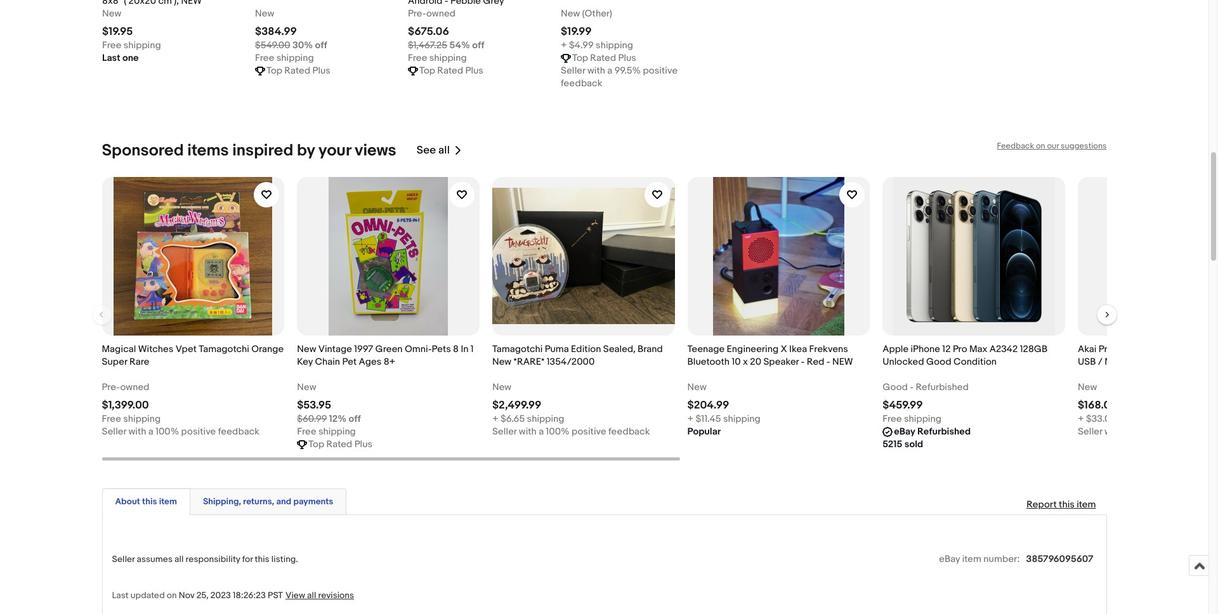 Task type: describe. For each thing, give the bounding box(es) containing it.
25,
[[197, 590, 209, 601]]

$549.00
[[255, 39, 290, 51]]

$675.06 text field
[[408, 25, 449, 38]]

refurbished inside good - refurbished $459.99 free shipping
[[916, 381, 969, 393]]

mpk
[[1155, 343, 1174, 355]]

$6.65
[[501, 413, 525, 425]]

- inside good - refurbished $459.99 free shipping
[[911, 381, 914, 393]]

previous price $1,467.25 54% off text field
[[408, 39, 484, 52]]

0 horizontal spatial top rated plus text field
[[419, 65, 483, 77]]

shipping inside the new $204.99 + $11.45 shipping popular
[[724, 413, 761, 425]]

shipping, returns, and payments button
[[203, 496, 334, 508]]

new for $53.95
[[297, 381, 316, 393]]

new text field for $19.95
[[102, 7, 121, 20]]

See all text field
[[417, 144, 450, 157]]

128gb
[[1021, 343, 1048, 355]]

$459.99
[[883, 399, 924, 412]]

last inside new $19.95 free shipping last one
[[102, 52, 120, 64]]

10
[[732, 356, 741, 368]]

1 vertical spatial last
[[112, 590, 129, 601]]

nov
[[179, 590, 195, 601]]

positive inside seller with a 99.5% positive feedback
[[643, 65, 678, 77]]

sold
[[905, 438, 924, 451]]

returns,
[[243, 496, 275, 507]]

listing.
[[272, 554, 298, 565]]

plus for $384.99
[[312, 65, 330, 77]]

inspired
[[233, 141, 294, 160]]

good - refurbished $459.99 free shipping
[[883, 381, 969, 425]]

omni-
[[405, 343, 432, 355]]

12
[[943, 343, 951, 355]]

54%
[[450, 39, 470, 51]]

red
[[807, 356, 825, 368]]

free inside new $53.95 $60.99 12% off free shipping
[[297, 426, 317, 438]]

top for $675.06
[[419, 65, 435, 77]]

new text field for $2,499.99
[[493, 381, 512, 394]]

this for about
[[142, 496, 157, 507]]

frekvens
[[810, 343, 849, 355]]

rare
[[129, 356, 149, 368]]

100% for $2,499.99
[[546, 426, 570, 438]]

$53.95
[[297, 399, 332, 412]]

a for $2,499.99
[[539, 426, 544, 438]]

off for $384.99
[[315, 39, 327, 51]]

ages
[[359, 356, 382, 368]]

and
[[276, 496, 292, 507]]

$1,399.00 text field
[[102, 399, 149, 412]]

green
[[376, 343, 403, 355]]

rated down $4.99
[[590, 52, 616, 64]]

$11.45
[[696, 413, 722, 425]]

sponsored items inspired by your views
[[102, 141, 397, 160]]

Seller with a 100% positive feedback text field
[[102, 426, 260, 438]]

Seller with a 100% positive feedb text field
[[1079, 426, 1219, 438]]

seller for $2,499.99
[[493, 426, 517, 438]]

pre- for $1,399.00
[[102, 381, 120, 393]]

see all
[[417, 144, 450, 157]]

unlocked
[[883, 356, 925, 368]]

responsibility
[[186, 554, 240, 565]]

speaker
[[764, 356, 799, 368]]

pre-owned $675.06 $1,467.25 54% off free shipping
[[408, 7, 484, 64]]

tamagotchi inside 'magical witches vpet tamagotchi orange super rare'
[[199, 343, 249, 355]]

5215 sold text field
[[883, 438, 924, 451]]

teenage engineering x ikea frekvens bluetooth 10 x 20 speaker - red - new
[[688, 343, 854, 368]]

magical witches vpet tamagotchi orange super rare
[[102, 343, 284, 368]]

feedback inside seller with a 99.5% positive feedback
[[561, 77, 603, 89]]

new for $19.95
[[102, 7, 121, 19]]

1 horizontal spatial top rated plus text field
[[572, 52, 636, 65]]

1 horizontal spatial this
[[255, 554, 270, 565]]

1 horizontal spatial item
[[963, 553, 982, 565]]

new text field for $384.99
[[255, 7, 274, 20]]

suggestions
[[1062, 141, 1108, 151]]

owned for $675.06
[[426, 7, 456, 19]]

100% for $168.00
[[1132, 426, 1156, 438]]

free shipping text field for $675.06
[[408, 52, 467, 65]]

Seller with a 100% positive feedback text field
[[493, 426, 650, 438]]

rated for $53.95
[[327, 438, 353, 451]]

Seller with a 99.5% positive feedback text field
[[561, 65, 704, 90]]

shipping inside new $53.95 $60.99 12% off free shipping
[[319, 426, 356, 438]]

super
[[102, 356, 127, 368]]

Popular text field
[[688, 426, 721, 438]]

free shipping text field for $549.00
[[255, 52, 314, 65]]

feedback on our suggestions
[[998, 141, 1108, 151]]

new text field for $204.99
[[688, 381, 707, 394]]

tamagotchi inside tamagotchi puma edition sealed, brand new *rare* 1354/2000
[[493, 343, 543, 355]]

professional
[[1099, 343, 1153, 355]]

new vintage 1997 green omni-pets 8 in 1 key chain pet ages 8+
[[297, 343, 474, 368]]

eBay Refurbished text field
[[895, 426, 972, 438]]

sealed,
[[604, 343, 636, 355]]

pets
[[432, 343, 451, 355]]

$204.99
[[688, 399, 730, 412]]

shipping, returns, and payments
[[203, 496, 334, 507]]

seller inside seller with a 99.5% positive feedback
[[561, 65, 585, 77]]

previous price $549.00 30% off text field
[[255, 39, 327, 52]]

this for report
[[1060, 499, 1075, 511]]

max
[[970, 343, 988, 355]]

$19.99 text field
[[561, 25, 592, 38]]

shipping inside new $2,499.99 + $6.65 shipping seller with a 100% positive feedback
[[527, 413, 565, 425]]

engineering
[[727, 343, 779, 355]]

akai professional mpk mini plus
[[1079, 343, 1219, 368]]

free shipping text field for $60.99
[[297, 426, 356, 438]]

new for (other)
[[561, 7, 580, 19]]

revisions
[[318, 590, 354, 601]]

0 horizontal spatial all
[[175, 554, 184, 565]]

free shipping text field down $459.99 text field
[[883, 413, 942, 426]]

x
[[743, 356, 748, 368]]

free shipping text field for free
[[102, 39, 161, 52]]

feedback
[[998, 141, 1035, 151]]

$459.99 text field
[[883, 399, 924, 412]]

top rated plus text field for $53.95
[[309, 438, 373, 451]]

shipping inside "pre-owned $1,399.00 free shipping seller with a 100% positive feedback"
[[123, 413, 161, 425]]

new for $204.99
[[688, 381, 707, 393]]

ikea
[[790, 343, 808, 355]]

top rated plus text field for $384.99
[[266, 65, 330, 77]]

8
[[453, 343, 459, 355]]

seller assumes all responsibility for this listing.
[[112, 554, 298, 565]]

rated for $384.99
[[284, 65, 310, 77]]

views
[[355, 141, 397, 160]]

shipping inside the new $168.00 + $33.00 shipping seller with a 100% positive feedb
[[1119, 413, 1157, 425]]

100% for $1,399.00
[[156, 426, 179, 438]]

*rare*
[[514, 356, 545, 368]]

$19.95 text field
[[102, 25, 133, 38]]

good inside apple iphone 12 pro max a2342 128gb unlocked good condition
[[927, 356, 952, 368]]

seller with a 99.5% positive feedback
[[561, 65, 680, 89]]

a2342
[[990, 343, 1019, 355]]

30%
[[292, 39, 313, 51]]

$53.95 text field
[[297, 399, 332, 412]]

one
[[122, 52, 138, 64]]

99.5%
[[615, 65, 641, 77]]

apple
[[883, 343, 909, 355]]

top down $4.99
[[572, 52, 588, 64]]

$384.99
[[255, 25, 297, 38]]

$60.99
[[297, 413, 327, 425]]

feedback for owned
[[218, 426, 260, 438]]

last updated on nov 25, 2023 18:26:23 pst view all revisions
[[112, 590, 354, 601]]

mini
[[1177, 343, 1194, 355]]

iphone
[[911, 343, 941, 355]]

(other)
[[582, 7, 612, 19]]

$168.00
[[1079, 399, 1118, 412]]

refurbished inside text field
[[918, 426, 972, 438]]

a inside seller with a 99.5% positive feedback
[[607, 65, 613, 77]]

edition
[[571, 343, 601, 355]]

with for $168.00
[[1105, 426, 1123, 438]]

+ $6.65 shipping text field
[[493, 413, 565, 426]]

ebay item number: 385796095607
[[940, 553, 1094, 565]]

rated for $675.06
[[437, 65, 463, 77]]

0 horizontal spatial -
[[802, 356, 805, 368]]

shipping inside new (other) $19.99 + $4.99 shipping
[[596, 39, 633, 51]]

ebay for ebay refurbished
[[895, 426, 916, 438]]

condition
[[954, 356, 997, 368]]

1354/2000
[[547, 356, 595, 368]]

+ $33.00 shipping text field
[[1079, 413, 1157, 426]]

feedback on our suggestions link
[[998, 141, 1108, 151]]

about
[[115, 496, 140, 507]]

+ $11.45 shipping text field
[[688, 413, 761, 426]]

positive for owned
[[181, 426, 216, 438]]

free inside "new $384.99 $549.00 30% off free shipping"
[[255, 52, 274, 64]]

item for report this item
[[1078, 499, 1097, 511]]

5215 sold
[[883, 438, 924, 451]]



Task type: vqa. For each thing, say whether or not it's contained in the screenshot.
Refurbished
yes



Task type: locate. For each thing, give the bounding box(es) containing it.
$384.99 text field
[[255, 25, 297, 38]]

new inside tamagotchi puma edition sealed, brand new *rare* 1354/2000
[[493, 356, 512, 368]]

pre-owned text field up the $675.06 text field
[[408, 7, 456, 20]]

0 horizontal spatial item
[[159, 496, 177, 507]]

0 vertical spatial ebay
[[895, 426, 916, 438]]

shipping inside new $19.95 free shipping last one
[[123, 39, 161, 51]]

plus down the previous price $60.99 12% off 'text field'
[[355, 438, 373, 451]]

0 vertical spatial refurbished
[[916, 381, 969, 393]]

about this item button
[[115, 496, 177, 508]]

- up $459.99
[[911, 381, 914, 393]]

0 horizontal spatial ebay
[[895, 426, 916, 438]]

$19.95
[[102, 25, 133, 38]]

18:26:23
[[233, 590, 266, 601]]

positive for $168.00
[[1158, 426, 1193, 438]]

+ for $2,499.99
[[493, 413, 499, 425]]

item inside button
[[159, 496, 177, 507]]

free shipping text field down $1,467.25
[[408, 52, 467, 65]]

top rated plus down 12%
[[309, 438, 373, 451]]

+ left $33.00
[[1079, 413, 1085, 425]]

+ inside new $2,499.99 + $6.65 shipping seller with a 100% positive feedback
[[493, 413, 499, 425]]

this right about
[[142, 496, 157, 507]]

1 vertical spatial good
[[883, 381, 908, 393]]

seller down $4.99
[[561, 65, 585, 77]]

owned inside "pre-owned $1,399.00 free shipping seller with a 100% positive feedback"
[[120, 381, 150, 393]]

free down $459.99 text field
[[883, 413, 903, 425]]

pre-
[[408, 7, 426, 19], [102, 381, 120, 393]]

seller down $33.00
[[1079, 426, 1103, 438]]

new for vintage
[[297, 343, 316, 355]]

top rated plus text field down previous price $1,467.25 54% off text field
[[419, 65, 483, 77]]

+ for $204.99
[[688, 413, 694, 425]]

feedback inside new $2,499.99 + $6.65 shipping seller with a 100% positive feedback
[[609, 426, 650, 438]]

item left number:
[[963, 553, 982, 565]]

shipping inside good - refurbished $459.99 free shipping
[[905, 413, 942, 425]]

2 horizontal spatial all
[[439, 144, 450, 157]]

tamagotchi
[[199, 343, 249, 355], [493, 343, 543, 355]]

feedb
[[1195, 426, 1219, 438]]

new up '$204.99' 'text box' at the right of page
[[688, 381, 707, 393]]

top rated plus up seller with a 99.5% positive feedback
[[572, 52, 636, 64]]

1 horizontal spatial pre-
[[408, 7, 426, 19]]

refurbished up sold
[[918, 426, 972, 438]]

a for owned
[[148, 426, 154, 438]]

good inside good - refurbished $459.99 free shipping
[[883, 381, 908, 393]]

+ inside new (other) $19.99 + $4.99 shipping
[[561, 39, 567, 51]]

Pre-owned text field
[[408, 7, 456, 20], [102, 381, 150, 394]]

on left nov
[[167, 590, 177, 601]]

on
[[1037, 141, 1046, 151], [167, 590, 177, 601]]

top rated plus
[[572, 52, 636, 64], [266, 65, 330, 77], [419, 65, 483, 77], [309, 438, 373, 451]]

seller for owned
[[102, 426, 126, 438]]

new up $19.99 text box
[[561, 7, 580, 19]]

0 horizontal spatial good
[[883, 381, 908, 393]]

2 horizontal spatial this
[[1060, 499, 1075, 511]]

2 horizontal spatial new text field
[[1079, 381, 1098, 394]]

1 horizontal spatial owned
[[426, 7, 456, 19]]

1 horizontal spatial 100%
[[546, 426, 570, 438]]

shipping up 99.5%
[[596, 39, 633, 51]]

top rated plus for $384.99
[[266, 65, 330, 77]]

top down $549.00
[[266, 65, 282, 77]]

apple iphone 12 pro max a2342 128gb unlocked good condition
[[883, 343, 1048, 368]]

plus down 54%
[[465, 65, 483, 77]]

shipping down 12%
[[319, 426, 356, 438]]

top down $1,467.25
[[419, 65, 435, 77]]

top for $53.95
[[309, 438, 325, 451]]

new text field for $168.00
[[1079, 381, 1098, 394]]

plus for $675.06
[[465, 65, 483, 77]]

this right "report"
[[1060, 499, 1075, 511]]

a inside new $2,499.99 + $6.65 shipping seller with a 100% positive feedback
[[539, 426, 544, 438]]

last left 'updated'
[[112, 590, 129, 601]]

plus
[[1197, 343, 1219, 355]]

with down $1,399.00 text field
[[129, 426, 146, 438]]

plus down 30% on the top
[[312, 65, 330, 77]]

pre-owned text field up $1,399.00 text field
[[102, 381, 150, 394]]

top rated plus for $675.06
[[419, 65, 483, 77]]

shipping down $1,399.00 text field
[[123, 413, 161, 425]]

with down $33.00
[[1105, 426, 1123, 438]]

tab list containing about this item
[[102, 486, 1108, 515]]

ebay for ebay item number: 385796095607
[[940, 553, 961, 565]]

item
[[159, 496, 177, 507], [1078, 499, 1097, 511], [963, 553, 982, 565]]

seller
[[561, 65, 585, 77], [102, 426, 126, 438], [493, 426, 517, 438], [1079, 426, 1103, 438], [112, 554, 135, 565]]

new inside new $19.95 free shipping last one
[[102, 7, 121, 19]]

1 vertical spatial ebay
[[940, 553, 961, 565]]

pet
[[342, 356, 357, 368]]

top rated plus text field down 12%
[[309, 438, 373, 451]]

Last one text field
[[102, 52, 138, 65]]

free
[[102, 39, 121, 51], [255, 52, 274, 64], [408, 52, 427, 64], [102, 413, 121, 425], [883, 413, 903, 425], [297, 426, 317, 438]]

good down 12
[[927, 356, 952, 368]]

2 vertical spatial all
[[307, 590, 316, 601]]

tab list
[[102, 486, 1108, 515]]

2 horizontal spatial 100%
[[1132, 426, 1156, 438]]

0 vertical spatial on
[[1037, 141, 1046, 151]]

feedback
[[561, 77, 603, 89], [218, 426, 260, 438], [609, 426, 650, 438]]

new for $168.00
[[1079, 381, 1098, 393]]

on left our
[[1037, 141, 1046, 151]]

1 tamagotchi from the left
[[199, 343, 249, 355]]

shipping up seller with a 100% positive feedb text box in the bottom of the page
[[1119, 413, 1157, 425]]

ebay up the 5215 sold
[[895, 426, 916, 438]]

orange
[[252, 343, 284, 355]]

this right for at the bottom left of page
[[255, 554, 270, 565]]

top
[[572, 52, 588, 64], [266, 65, 282, 77], [419, 65, 435, 77], [309, 438, 325, 451]]

free shipping text field down $549.00
[[255, 52, 314, 65]]

shipping inside the pre-owned $675.06 $1,467.25 54% off free shipping
[[429, 52, 467, 64]]

seller for $168.00
[[1079, 426, 1103, 438]]

8+
[[384, 356, 396, 368]]

New (Other) text field
[[561, 7, 612, 20]]

shipping,
[[203, 496, 241, 507]]

with for owned
[[129, 426, 146, 438]]

free down $1,467.25
[[408, 52, 427, 64]]

rated
[[590, 52, 616, 64], [284, 65, 310, 77], [437, 65, 463, 77], [327, 438, 353, 451]]

free inside "pre-owned $1,399.00 free shipping seller with a 100% positive feedback"
[[102, 413, 121, 425]]

+ for $168.00
[[1079, 413, 1085, 425]]

see all link
[[417, 141, 463, 160]]

pre- inside "pre-owned $1,399.00 free shipping seller with a 100% positive feedback"
[[102, 381, 120, 393]]

see
[[417, 144, 436, 157]]

pre-owned text field for $675.06
[[408, 7, 456, 20]]

new left *rare*
[[493, 356, 512, 368]]

with inside seller with a 99.5% positive feedback
[[588, 65, 605, 77]]

1 horizontal spatial new text field
[[297, 381, 316, 394]]

0 horizontal spatial on
[[167, 590, 177, 601]]

new text field up $384.99
[[255, 7, 274, 20]]

pre-owned text field for $1,399.00
[[102, 381, 150, 394]]

this inside button
[[142, 496, 157, 507]]

seller left assumes
[[112, 554, 135, 565]]

0 vertical spatial top rated plus text field
[[266, 65, 330, 77]]

Top Rated Plus text field
[[266, 65, 330, 77], [309, 438, 373, 451]]

100% inside the new $168.00 + $33.00 shipping seller with a 100% positive feedb
[[1132, 426, 1156, 438]]

1 vertical spatial pre-owned text field
[[102, 381, 150, 394]]

bluetooth
[[688, 356, 730, 368]]

off inside new $53.95 $60.99 12% off free shipping
[[349, 413, 361, 425]]

2 100% from the left
[[546, 426, 570, 438]]

your
[[319, 141, 351, 160]]

new up $19.95
[[102, 7, 121, 19]]

free down $19.95
[[102, 39, 121, 51]]

chain
[[315, 356, 340, 368]]

plus
[[618, 52, 636, 64], [312, 65, 330, 77], [465, 65, 483, 77], [355, 438, 373, 451]]

0 horizontal spatial pre-
[[102, 381, 120, 393]]

0 vertical spatial all
[[439, 144, 450, 157]]

1 vertical spatial refurbished
[[918, 426, 972, 438]]

2023
[[211, 590, 231, 601]]

new inside new vintage 1997 green omni-pets 8 in 1 key chain pet ages 8+
[[297, 343, 316, 355]]

new $53.95 $60.99 12% off free shipping
[[297, 381, 361, 438]]

new text field for $53.95
[[297, 381, 316, 394]]

with inside new $2,499.99 + $6.65 shipping seller with a 100% positive feedback
[[519, 426, 537, 438]]

shipping up the one
[[123, 39, 161, 51]]

100% inside "pre-owned $1,399.00 free shipping seller with a 100% positive feedback"
[[156, 426, 179, 438]]

top rated plus text field down 30% on the top
[[266, 65, 330, 77]]

positive inside "pre-owned $1,399.00 free shipping seller with a 100% positive feedback"
[[181, 426, 216, 438]]

new up "key"
[[297, 343, 316, 355]]

with inside the new $168.00 + $33.00 shipping seller with a 100% positive feedb
[[1105, 426, 1123, 438]]

free shipping text field down 12%
[[297, 426, 356, 438]]

seller inside new $2,499.99 + $6.65 shipping seller with a 100% positive feedback
[[493, 426, 517, 438]]

New text field
[[255, 7, 274, 20], [688, 381, 707, 394], [1079, 381, 1098, 394]]

previous price $60.99 12% off text field
[[297, 413, 361, 426]]

positive for $2,499.99
[[572, 426, 607, 438]]

free inside new $19.95 free shipping last one
[[102, 39, 121, 51]]

$33.00
[[1087, 413, 1117, 425]]

good up $459.99 text field
[[883, 381, 908, 393]]

new inside the new $204.99 + $11.45 shipping popular
[[688, 381, 707, 393]]

1 horizontal spatial feedback
[[561, 77, 603, 89]]

ebay refurbished
[[895, 426, 972, 438]]

seller inside the new $168.00 + $33.00 shipping seller with a 100% positive feedb
[[1079, 426, 1103, 438]]

new up $168.00 text field
[[1079, 381, 1098, 393]]

free down $549.00
[[255, 52, 274, 64]]

2 tamagotchi from the left
[[493, 343, 543, 355]]

pst
[[268, 590, 283, 601]]

1 horizontal spatial -
[[827, 356, 831, 368]]

item for about this item
[[159, 496, 177, 507]]

1 horizontal spatial tamagotchi
[[493, 343, 543, 355]]

owned inside the pre-owned $675.06 $1,467.25 54% off free shipping
[[426, 7, 456, 19]]

shipping down 30% on the top
[[276, 52, 314, 64]]

0 horizontal spatial 100%
[[156, 426, 179, 438]]

1 horizontal spatial on
[[1037, 141, 1046, 151]]

seller inside "pre-owned $1,399.00 free shipping seller with a 100% positive feedback"
[[102, 426, 126, 438]]

new inside new $53.95 $60.99 12% off free shipping
[[297, 381, 316, 393]]

top down the $60.99
[[309, 438, 325, 451]]

top for $384.99
[[266, 65, 282, 77]]

new $384.99 $549.00 30% off free shipping
[[255, 7, 327, 64]]

report this item link
[[1021, 492, 1103, 517]]

0 horizontal spatial new text field
[[255, 7, 274, 20]]

free inside the pre-owned $675.06 $1,467.25 54% off free shipping
[[408, 52, 427, 64]]

off for $53.95
[[349, 413, 361, 425]]

brand
[[638, 343, 663, 355]]

refurbished down 12
[[916, 381, 969, 393]]

off inside "new $384.99 $549.00 30% off free shipping"
[[315, 39, 327, 51]]

385796095607
[[1027, 553, 1094, 565]]

100% inside new $2,499.99 + $6.65 shipping seller with a 100% positive feedback
[[546, 426, 570, 438]]

1 100% from the left
[[156, 426, 179, 438]]

tamagotchi right vpet
[[199, 343, 249, 355]]

tamagotchi puma edition sealed, brand new *rare* 1354/2000
[[493, 343, 663, 368]]

new text field up '$204.99' 'text box' at the right of page
[[688, 381, 707, 394]]

feedback inside "pre-owned $1,399.00 free shipping seller with a 100% positive feedback"
[[218, 426, 260, 438]]

new for $384.99
[[255, 7, 274, 19]]

for
[[242, 554, 253, 565]]

1 vertical spatial all
[[175, 554, 184, 565]]

assumes
[[137, 554, 173, 565]]

new inside new (other) $19.99 + $4.99 shipping
[[561, 7, 580, 19]]

new inside the new $168.00 + $33.00 shipping seller with a 100% positive feedb
[[1079, 381, 1098, 393]]

seller down $6.65 on the bottom of the page
[[493, 426, 517, 438]]

$4.99
[[569, 39, 594, 51]]

by
[[297, 141, 315, 160]]

+ inside the new $204.99 + $11.45 shipping popular
[[688, 413, 694, 425]]

Free shipping text field
[[102, 39, 161, 52], [102, 413, 161, 426], [883, 413, 942, 426]]

free down the $60.99
[[297, 426, 317, 438]]

new (other) $19.99 + $4.99 shipping
[[561, 7, 633, 51]]

free shipping text field for $1,399.00
[[102, 413, 161, 426]]

$1,467.25
[[408, 39, 447, 51]]

new $204.99 + $11.45 shipping popular
[[688, 381, 761, 438]]

0 horizontal spatial off
[[315, 39, 327, 51]]

shipping right $11.45
[[724, 413, 761, 425]]

free inside good - refurbished $459.99 free shipping
[[883, 413, 903, 425]]

$2,499.99 text field
[[493, 399, 542, 412]]

0 vertical spatial owned
[[426, 7, 456, 19]]

100%
[[156, 426, 179, 438], [546, 426, 570, 438], [1132, 426, 1156, 438]]

owned up $1,399.00 text field
[[120, 381, 150, 393]]

ebay inside text field
[[895, 426, 916, 438]]

plus for $53.95
[[355, 438, 373, 451]]

1 horizontal spatial good
[[927, 356, 952, 368]]

1 horizontal spatial off
[[349, 413, 361, 425]]

+ inside the new $168.00 + $33.00 shipping seller with a 100% positive feedb
[[1079, 413, 1085, 425]]

report this item
[[1027, 499, 1097, 511]]

0 vertical spatial pre-
[[408, 7, 426, 19]]

2 horizontal spatial new text field
[[493, 381, 512, 394]]

owned up the $675.06 text field
[[426, 7, 456, 19]]

with inside "pre-owned $1,399.00 free shipping seller with a 100% positive feedback"
[[129, 426, 146, 438]]

all right the see
[[439, 144, 450, 157]]

off right 12%
[[349, 413, 361, 425]]

new for $2,499.99
[[493, 381, 512, 393]]

top rated plus down previous price $1,467.25 54% off text field
[[419, 65, 483, 77]]

x
[[781, 343, 788, 355]]

magical
[[102, 343, 136, 355]]

0 horizontal spatial this
[[142, 496, 157, 507]]

shipping inside "new $384.99 $549.00 30% off free shipping"
[[276, 52, 314, 64]]

vintage
[[319, 343, 352, 355]]

0 horizontal spatial owned
[[120, 381, 150, 393]]

20
[[751, 356, 762, 368]]

off right 54%
[[472, 39, 484, 51]]

$1,399.00
[[102, 399, 149, 412]]

a for $168.00
[[1125, 426, 1130, 438]]

0 horizontal spatial pre-owned text field
[[102, 381, 150, 394]]

off right 30% on the top
[[315, 39, 327, 51]]

0 horizontal spatial tamagotchi
[[199, 343, 249, 355]]

pre- for $675.06
[[408, 7, 426, 19]]

0 horizontal spatial feedback
[[218, 426, 260, 438]]

1 horizontal spatial ebay
[[940, 553, 961, 565]]

2 horizontal spatial -
[[911, 381, 914, 393]]

off
[[315, 39, 327, 51], [472, 39, 484, 51], [349, 413, 361, 425]]

1 horizontal spatial all
[[307, 590, 316, 601]]

new text field up $168.00 text field
[[1079, 381, 1098, 394]]

positive inside the new $168.00 + $33.00 shipping seller with a 100% positive feedb
[[1158, 426, 1193, 438]]

- down frekvens
[[827, 356, 831, 368]]

owned for $1,399.00
[[120, 381, 150, 393]]

rated down previous price $549.00 30% off "text box"
[[284, 65, 310, 77]]

shipping up seller with a 100% positive feedback text box
[[527, 413, 565, 425]]

pre- inside the pre-owned $675.06 $1,467.25 54% off free shipping
[[408, 7, 426, 19]]

seller down $1,399.00 text field
[[102, 426, 126, 438]]

+ left $6.65 on the bottom of the page
[[493, 413, 499, 425]]

owned
[[426, 7, 456, 19], [120, 381, 150, 393]]

all right view at the left
[[307, 590, 316, 601]]

new text field up $19.95
[[102, 7, 121, 20]]

with down $6.65 on the bottom of the page
[[519, 426, 537, 438]]

- left red
[[802, 356, 805, 368]]

new up $53.95
[[297, 381, 316, 393]]

2 horizontal spatial off
[[472, 39, 484, 51]]

top rated plus down 30% on the top
[[266, 65, 330, 77]]

number:
[[984, 553, 1021, 565]]

popular
[[688, 426, 721, 438]]

new text field up $2,499.99
[[493, 381, 512, 394]]

1 vertical spatial top rated plus text field
[[309, 438, 373, 451]]

new inside new $2,499.99 + $6.65 shipping seller with a 100% positive feedback
[[493, 381, 512, 393]]

ebay left number:
[[940, 553, 961, 565]]

1997
[[354, 343, 373, 355]]

off inside the pre-owned $675.06 $1,467.25 54% off free shipping
[[472, 39, 484, 51]]

Good - Refurbished text field
[[883, 381, 969, 394]]

1 horizontal spatial pre-owned text field
[[408, 7, 456, 20]]

New text field
[[102, 7, 121, 20], [297, 381, 316, 394], [493, 381, 512, 394]]

0 horizontal spatial new text field
[[102, 7, 121, 20]]

view all revisions link
[[283, 590, 354, 602]]

$204.99 text field
[[688, 399, 730, 412]]

3 100% from the left
[[1132, 426, 1156, 438]]

ebay
[[895, 426, 916, 438], [940, 553, 961, 565]]

a inside the new $168.00 + $33.00 shipping seller with a 100% positive feedb
[[1125, 426, 1130, 438]]

rated down previous price $1,467.25 54% off text field
[[437, 65, 463, 77]]

positive inside new $2,499.99 + $6.65 shipping seller with a 100% positive feedback
[[572, 426, 607, 438]]

+ $4.99 shipping text field
[[561, 39, 633, 52]]

2 horizontal spatial item
[[1078, 499, 1097, 511]]

plus up 99.5%
[[618, 52, 636, 64]]

5215
[[883, 438, 903, 451]]

+ left $11.45
[[688, 413, 694, 425]]

rated down 12%
[[327, 438, 353, 451]]

Free shipping text field
[[255, 52, 314, 65], [408, 52, 467, 65], [297, 426, 356, 438]]

shipping down 54%
[[429, 52, 467, 64]]

+ left $4.99
[[561, 39, 567, 51]]

0 vertical spatial last
[[102, 52, 120, 64]]

top rated plus for $53.95
[[309, 438, 373, 451]]

feedback for $2,499.99
[[609, 426, 650, 438]]

new up $384.99
[[255, 7, 274, 19]]

shipping up ebay refurbished
[[905, 413, 942, 425]]

new $19.95 free shipping last one
[[102, 7, 161, 64]]

with for $2,499.99
[[519, 426, 537, 438]]

1 vertical spatial owned
[[120, 381, 150, 393]]

pre- up '$675.06'
[[408, 7, 426, 19]]

a inside "pre-owned $1,399.00 free shipping seller with a 100% positive feedback"
[[148, 426, 154, 438]]

Top Rated Plus text field
[[572, 52, 636, 65], [419, 65, 483, 77]]

teenage
[[688, 343, 725, 355]]

+
[[561, 39, 567, 51], [493, 413, 499, 425], [688, 413, 694, 425], [1079, 413, 1085, 425]]

free down $1,399.00
[[102, 413, 121, 425]]

1 vertical spatial pre-
[[102, 381, 120, 393]]

in
[[461, 343, 469, 355]]

pre- up $1,399.00
[[102, 381, 120, 393]]

1 horizontal spatial new text field
[[688, 381, 707, 394]]

free shipping text field down $19.95 text field
[[102, 39, 161, 52]]

all right assumes
[[175, 554, 184, 565]]

new up $2,499.99
[[493, 381, 512, 393]]

report
[[1027, 499, 1058, 511]]

0 vertical spatial pre-owned text field
[[408, 7, 456, 20]]

1 vertical spatial on
[[167, 590, 177, 601]]

top rated plus text field down $4.99
[[572, 52, 636, 65]]

free shipping text field down $1,399.00 text field
[[102, 413, 161, 426]]

$168.00 text field
[[1079, 399, 1118, 412]]

our
[[1048, 141, 1060, 151]]

2 horizontal spatial feedback
[[609, 426, 650, 438]]

0 vertical spatial good
[[927, 356, 952, 368]]

new inside "new $384.99 $549.00 30% off free shipping"
[[255, 7, 274, 19]]

item right about
[[159, 496, 177, 507]]

new $168.00 + $33.00 shipping seller with a 100% positive feedb
[[1079, 381, 1219, 438]]

tamagotchi up *rare*
[[493, 343, 543, 355]]

shipping
[[123, 39, 161, 51], [596, 39, 633, 51], [276, 52, 314, 64], [429, 52, 467, 64], [123, 413, 161, 425], [527, 413, 565, 425], [724, 413, 761, 425], [905, 413, 942, 425], [1119, 413, 1157, 425], [319, 426, 356, 438]]

with down + $4.99 shipping text box
[[588, 65, 605, 77]]



